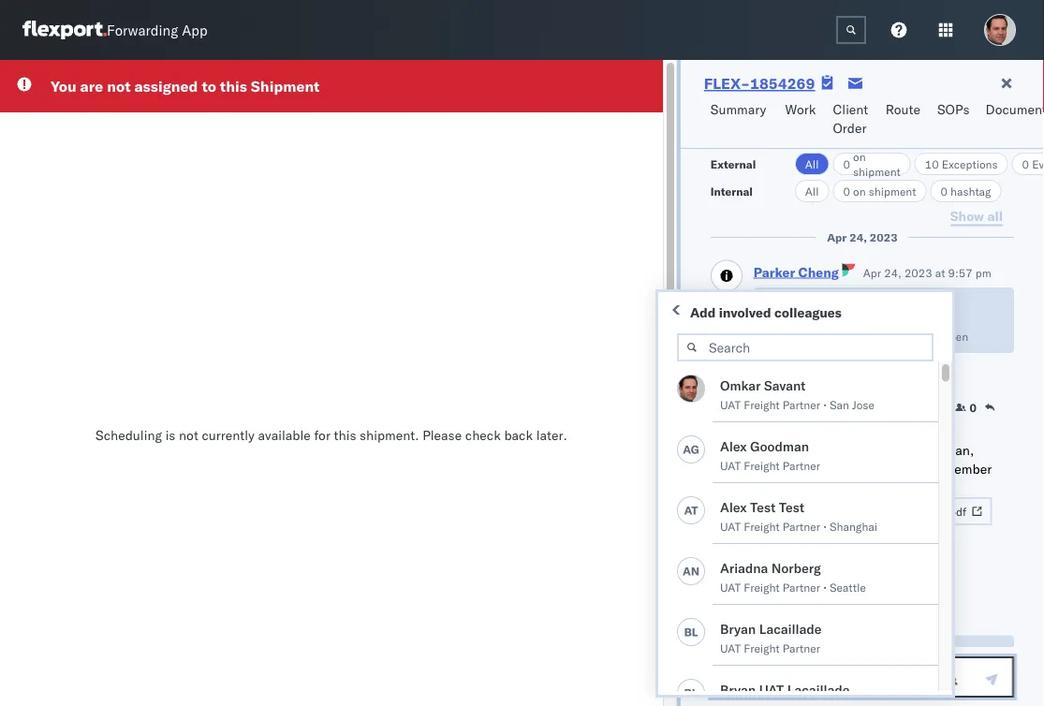 Task type: describe. For each thing, give the bounding box(es) containing it.
9:57
[[949, 266, 973, 280]]

shanghai
[[830, 520, 878, 534]]

currently
[[202, 427, 255, 444]]

ocean automation
[[754, 594, 871, 610]]

forwarding
[[107, 21, 178, 39]]

• for norberg
[[824, 581, 827, 595]]

involved
[[719, 304, 772, 321]]

apr up test
[[864, 266, 882, 280]]

for
[[314, 427, 331, 444]]

parker
[[814, 297, 855, 314]]

assigned
[[814, 319, 861, 333]]

work button
[[778, 93, 826, 148]]

0 left ev on the right top of page
[[1023, 157, 1030, 171]]

0 vertical spatial apr 24, 2023 at 9:58 pm
[[819, 542, 947, 556]]

uat for alex goodman
[[720, 459, 741, 473]]

colleagues
[[775, 304, 842, 321]]

at for ocean automation
[[826, 614, 836, 628]]

omkar savant uat freight partner •  san jose
[[720, 378, 875, 412]]

on for 10 exceptions
[[854, 149, 866, 163]]

seattle
[[830, 581, 866, 595]]

shipment.
[[360, 427, 419, 444]]

test
[[858, 297, 883, 314]]

14414324400152576.pdf link
[[828, 505, 983, 519]]

p
[[785, 401, 792, 415]]

lacaillade inside bryan lacaillade uat freight partner
[[760, 621, 822, 638]]

apr 24, 2023
[[827, 231, 898, 245]]

summary
[[711, 101, 767, 118]]

you are not assigned to this shipment
[[51, 77, 320, 96]]

alex for alex test test
[[720, 499, 747, 516]]

0 left hashtag
[[941, 184, 948, 198]]

request
[[922, 646, 974, 663]]

not for is
[[179, 427, 198, 444]]

document
[[986, 101, 1045, 118]]

apr 24, 2023 at 9:57 pm
[[864, 266, 992, 280]]

sops
[[938, 101, 970, 118]]

1 bl from the top
[[685, 625, 698, 639]]

alex goodman uat freight partner
[[720, 438, 821, 473]]

0 horizontal spatial to
[[202, 77, 216, 96]]

is
[[165, 427, 176, 444]]

on for 0 hashtag
[[854, 184, 866, 198]]

all for external
[[806, 157, 819, 171]]

parker for bottom parker cheng 'button'
[[819, 399, 860, 416]]

c
[[792, 401, 800, 415]]

0 ev
[[1023, 157, 1045, 171]]

ignore.
[[885, 480, 926, 497]]

parker inside assigned to parker cheng due apr 25
[[877, 319, 910, 333]]

10 exceptions
[[925, 157, 998, 171]]

freight for lacaillade
[[744, 642, 780, 656]]

ocean automation button
[[754, 594, 871, 610]]

cheng for top parker cheng 'button'
[[799, 264, 839, 281]]

omkar
[[720, 378, 761, 394]]

partner inside alex test test uat freight partner •  shanghai
[[783, 520, 821, 534]]

all button for external
[[795, 153, 830, 175]]

forwarding app
[[107, 21, 208, 39]]

shipment for 0
[[869, 184, 917, 198]]

25
[[858, 330, 872, 344]]

0 on shipment for 10
[[844, 149, 901, 178]]

0 button
[[956, 401, 977, 416]]

client order
[[833, 101, 869, 136]]

assigned to parker cheng due apr 25
[[814, 319, 946, 344]]

client
[[833, 101, 869, 118]]

at for parker cheng
[[936, 266, 946, 280]]

1 vertical spatial parker cheng button
[[819, 399, 904, 416]]

bryan lacaillade uat freight partner
[[720, 621, 822, 656]]

hashtag
[[951, 184, 992, 198]]

ariadna
[[720, 560, 769, 577]]

24, up 23344
[[885, 266, 902, 280]]

you
[[51, 77, 76, 96]]

0 hashtag
[[941, 184, 992, 198]]

ariadna norberg uat freight partner •  seattle
[[720, 560, 866, 595]]

route
[[886, 101, 921, 118]]

savant
[[765, 378, 806, 394]]

23,
[[819, 480, 839, 497]]

24, up parker test 23344
[[850, 231, 867, 245]]

summary button
[[703, 93, 778, 148]]

1 vertical spatial lacaillade
[[788, 682, 850, 698]]

14414324400152576.pdf
[[828, 505, 967, 519]]

Search text field
[[677, 334, 934, 362]]

yantian, china
[[819, 443, 975, 478]]

0 vertical spatial 9:58
[[904, 542, 928, 556]]

all for internal
[[806, 184, 819, 198]]

november 23, please ignore.
[[819, 461, 992, 497]]

sops button
[[930, 93, 979, 148]]

1 vertical spatial at
[[891, 542, 901, 556]]

23344
[[886, 297, 927, 314]]

add involved colleagues
[[691, 304, 842, 321]]

jose
[[853, 398, 875, 412]]

0 down order
[[844, 157, 851, 171]]

an
[[683, 564, 700, 579]]

freight for savant
[[744, 398, 780, 412]]

ag
[[683, 443, 700, 457]]

all button for internal
[[795, 180, 830, 202]]

san
[[830, 398, 850, 412]]

10
[[925, 157, 939, 171]]

ocean
[[754, 594, 794, 610]]

0 horizontal spatial this
[[220, 77, 247, 96]]

assigned
[[134, 77, 198, 96]]

apr up 'parker'
[[827, 231, 847, 245]]

flex-
[[704, 74, 750, 93]]

flex-1854269
[[704, 74, 816, 93]]

2023 down the ocean automation at the right
[[795, 614, 823, 628]]

freight for norberg
[[744, 581, 780, 595]]

automation
[[798, 594, 871, 610]]

scheduling
[[96, 427, 162, 444]]

route button
[[879, 93, 930, 148]]

work
[[786, 101, 816, 118]]

flexport. image
[[22, 21, 107, 39]]

parties
[[828, 420, 875, 434]]

china
[[819, 461, 854, 478]]

at
[[684, 504, 698, 518]]

status:
[[879, 330, 915, 344]]

available
[[258, 427, 311, 444]]

1 vertical spatial pm
[[931, 542, 947, 556]]

5 parties
[[819, 420, 875, 434]]

0 vertical spatial parker cheng button
[[754, 264, 839, 281]]



Task type: vqa. For each thing, say whether or not it's contained in the screenshot.
alex within the 'Alex Test Test UAT Freight Partner •  Shanghai'
yes



Task type: locate. For each thing, give the bounding box(es) containing it.
apr 24, 2023 at 9:58 pm
[[819, 542, 947, 556], [754, 614, 882, 628]]

• left san
[[824, 398, 827, 412]]

1 horizontal spatial test
[[779, 499, 805, 516]]

1 vertical spatial 0 on shipment
[[844, 184, 917, 198]]

0 vertical spatial shipment
[[854, 164, 901, 178]]

parker cheng for bottom parker cheng 'button'
[[819, 399, 904, 416]]

alex for alex goodman
[[720, 438, 747, 455]]

2 vertical spatial cheng
[[863, 399, 904, 416]]

bryan for bryan lacaillade uat freight partner
[[720, 621, 756, 638]]

parker cheng button up parties in the bottom right of the page
[[819, 399, 904, 416]]

2 partner from the top
[[783, 459, 821, 473]]

2 horizontal spatial at
[[936, 266, 946, 280]]

0 vertical spatial bl
[[685, 625, 698, 639]]

0 vertical spatial not
[[107, 77, 131, 96]]

2 horizontal spatial pm
[[976, 266, 992, 280]]

apr inside assigned to parker cheng due apr 25
[[837, 330, 856, 344]]

please
[[842, 480, 881, 497]]

2 vertical spatial pm
[[866, 614, 882, 628]]

1 horizontal spatial not
[[179, 427, 198, 444]]

shipment inside the 0 on shipment
[[854, 164, 901, 178]]

shipment for 10
[[854, 164, 901, 178]]

uat inside alex goodman uat freight partner
[[720, 459, 741, 473]]

freight inside bryan lacaillade uat freight partner
[[744, 642, 780, 656]]

uat inside bryan lacaillade uat freight partner
[[720, 642, 741, 656]]

are
[[80, 77, 103, 96]]

0 horizontal spatial at
[[826, 614, 836, 628]]

parker up 5 parties 'button'
[[819, 399, 860, 416]]

1 partner from the top
[[783, 398, 821, 412]]

1 bryan from the top
[[720, 621, 756, 638]]

• inside the ariadna norberg uat freight partner •  seattle
[[824, 581, 827, 595]]

0 vertical spatial to
[[202, 77, 216, 96]]

client order button
[[826, 93, 879, 148]]

2 0 on shipment from the top
[[844, 184, 917, 198]]

order
[[833, 120, 867, 136]]

parker up add involved colleagues
[[754, 264, 796, 281]]

1 horizontal spatial parker
[[819, 399, 860, 416]]

5
[[819, 420, 826, 434]]

freight
[[744, 398, 780, 412], [744, 459, 780, 473], [744, 520, 780, 534], [744, 581, 780, 595], [744, 642, 780, 656]]

freight inside alex goodman uat freight partner
[[744, 459, 780, 473]]

1 • from the top
[[824, 398, 827, 412]]

partner for goodman
[[783, 459, 821, 473]]

alex
[[720, 438, 747, 455], [720, 499, 747, 516]]

parker test 23344
[[814, 297, 927, 314]]

all button up apr 24, 2023
[[795, 180, 830, 202]]

0 horizontal spatial cheng
[[799, 264, 839, 281]]

bryan down ocean
[[720, 621, 756, 638]]

on up apr 24, 2023
[[854, 184, 866, 198]]

1 all from the top
[[806, 157, 819, 171]]

later.
[[537, 427, 568, 444]]

to down parker test 23344
[[864, 319, 874, 333]]

24,
[[850, 231, 867, 245], [885, 266, 902, 280], [840, 542, 857, 556], [775, 614, 792, 628]]

parker cheng
[[754, 264, 839, 281], [819, 399, 904, 416]]

parker down 23344
[[877, 319, 910, 333]]

2 bl from the top
[[685, 686, 698, 700]]

2 on from the top
[[854, 184, 866, 198]]

4 freight from the top
[[744, 581, 780, 595]]

forwarding app link
[[22, 21, 208, 39]]

1 horizontal spatial pm
[[931, 542, 947, 556]]

0 up yantian,
[[970, 401, 977, 415]]

scheduling is not currently available for this shipment. please check back later.
[[96, 427, 568, 444]]

0 vertical spatial bryan
[[720, 621, 756, 638]]

0 vertical spatial •
[[824, 398, 827, 412]]

0 vertical spatial lacaillade
[[760, 621, 822, 638]]

0 on shipment for 0
[[844, 184, 917, 198]]

alex inside alex goodman uat freight partner
[[720, 438, 747, 455]]

bryan inside bryan lacaillade uat freight partner
[[720, 621, 756, 638]]

cheng for bottom parker cheng 'button'
[[863, 399, 904, 416]]

9:58 down 14414324400152576.pdf link
[[904, 542, 928, 556]]

1 vertical spatial apr 24, 2023 at 9:58 pm
[[754, 614, 882, 628]]

freight left p
[[744, 398, 780, 412]]

• inside omkar savant uat freight partner •  san jose
[[824, 398, 827, 412]]

partner inside bryan lacaillade uat freight partner
[[783, 642, 821, 656]]

document button
[[979, 93, 1045, 148]]

sailing schedule request
[[814, 646, 974, 663]]

2 bryan from the top
[[720, 682, 756, 698]]

yantian,
[[926, 443, 975, 459]]

apr
[[827, 231, 847, 245], [864, 266, 882, 280], [837, 330, 856, 344], [819, 542, 837, 556], [754, 614, 772, 628]]

apr 24, 2023 at 9:58 pm down the ocean automation at the right
[[754, 614, 882, 628]]

0 on shipment up apr 24, 2023
[[844, 184, 917, 198]]

partner for lacaillade
[[783, 642, 821, 656]]

shipment up apr 24, 2023
[[869, 184, 917, 198]]

2 vertical spatial at
[[826, 614, 836, 628]]

at down 14414324400152576.pdf
[[891, 542, 901, 556]]

0 inside button
[[970, 401, 977, 415]]

2023
[[870, 231, 898, 245], [905, 266, 933, 280], [860, 542, 888, 556], [795, 614, 823, 628]]

1 horizontal spatial at
[[891, 542, 901, 556]]

freight inside the ariadna norberg uat freight partner •  seattle
[[744, 581, 780, 595]]

1 horizontal spatial this
[[334, 427, 356, 444]]

freight down ariadna
[[744, 581, 780, 595]]

0 horizontal spatial pm
[[866, 614, 882, 628]]

schedule
[[860, 646, 919, 663]]

partner inside the ariadna norberg uat freight partner •  seattle
[[783, 581, 821, 595]]

0 vertical spatial pm
[[976, 266, 992, 280]]

0 on shipment down order
[[844, 149, 901, 178]]

partner up norberg
[[783, 520, 821, 534]]

5 parties button
[[819, 418, 875, 434]]

partner for savant
[[783, 398, 821, 412]]

apr down "shanghai"
[[819, 542, 837, 556]]

1 alex from the top
[[720, 438, 747, 455]]

1 0 on shipment from the top
[[844, 149, 901, 178]]

not right are
[[107, 77, 131, 96]]

alex right 'at'
[[720, 499, 747, 516]]

this left shipment
[[220, 77, 247, 96]]

2 • from the top
[[824, 520, 827, 534]]

pm right 9:57
[[976, 266, 992, 280]]

4 partner from the top
[[783, 581, 821, 595]]

freight down goodman
[[744, 459, 780, 473]]

parker cheng button up colleagues
[[754, 264, 839, 281]]

24, down ocean
[[775, 614, 792, 628]]

1 vertical spatial on
[[854, 184, 866, 198]]

2 all button from the top
[[795, 180, 830, 202]]

• inside alex test test uat freight partner •  shanghai
[[824, 520, 827, 534]]

shipment
[[854, 164, 901, 178], [869, 184, 917, 198]]

on down order
[[854, 149, 866, 163]]

bl
[[685, 625, 698, 639], [685, 686, 698, 700]]

1854269
[[750, 74, 816, 93]]

0 on shipment
[[844, 149, 901, 178], [844, 184, 917, 198]]

back
[[504, 427, 533, 444]]

add
[[691, 304, 716, 321]]

pm down 14414324400152576.pdf link
[[931, 542, 947, 556]]

please
[[423, 427, 462, 444]]

1 vertical spatial bryan
[[720, 682, 756, 698]]

•
[[824, 398, 827, 412], [824, 520, 827, 534], [824, 581, 827, 595]]

2023 down "shanghai"
[[860, 542, 888, 556]]

1 vertical spatial cheng
[[913, 319, 946, 333]]

not right is
[[179, 427, 198, 444]]

2023 up 23344
[[905, 266, 933, 280]]

freight for goodman
[[744, 459, 780, 473]]

at down 'automation'
[[826, 614, 836, 628]]

all button
[[795, 153, 830, 175], [795, 180, 830, 202]]

check
[[465, 427, 501, 444]]

this right for
[[334, 427, 356, 444]]

3 freight from the top
[[744, 520, 780, 534]]

bryan
[[720, 621, 756, 638], [720, 682, 756, 698]]

p c
[[785, 401, 800, 415]]

3 partner from the top
[[783, 520, 821, 534]]

freight up ariadna
[[744, 520, 780, 534]]

1 horizontal spatial to
[[864, 319, 874, 333]]

2 vertical spatial parker
[[819, 399, 860, 416]]

sailing
[[814, 646, 857, 663]]

partner inside alex goodman uat freight partner
[[783, 459, 821, 473]]

apr down ocean
[[754, 614, 772, 628]]

parker cheng button
[[754, 264, 839, 281], [819, 399, 904, 416]]

partner for norberg
[[783, 581, 821, 595]]

0 horizontal spatial not
[[107, 77, 131, 96]]

uat for omkar savant
[[720, 398, 741, 412]]

1 all button from the top
[[795, 153, 830, 175]]

partner down goodman
[[783, 459, 821, 473]]

pm
[[976, 266, 992, 280], [931, 542, 947, 556], [866, 614, 882, 628]]

2 horizontal spatial test
[[819, 443, 843, 459]]

0 up apr 24, 2023
[[844, 184, 851, 198]]

shipment down order
[[854, 164, 901, 178]]

uat inside the ariadna norberg uat freight partner •  seattle
[[720, 581, 741, 595]]

flex-1854269 link
[[704, 74, 816, 93]]

1 on from the top
[[854, 149, 866, 163]]

2 horizontal spatial parker
[[877, 319, 910, 333]]

parker cheng up colleagues
[[754, 264, 839, 281]]

0 horizontal spatial parker
[[754, 264, 796, 281]]

• left seattle
[[824, 581, 827, 595]]

0 vertical spatial parker cheng
[[754, 264, 839, 281]]

cheng up parties in the bottom right of the page
[[863, 399, 904, 416]]

partner up bryan uat lacaillade at the right of the page
[[783, 642, 821, 656]]

0 vertical spatial all button
[[795, 153, 830, 175]]

apr 24, 2023 at 9:58 pm down "shanghai"
[[819, 542, 947, 556]]

• for savant
[[824, 398, 827, 412]]

24, down "shanghai"
[[840, 542, 857, 556]]

bryan down bryan lacaillade uat freight partner
[[720, 682, 756, 698]]

3 • from the top
[[824, 581, 827, 595]]

5 freight from the top
[[744, 642, 780, 656]]

0 vertical spatial 0 on shipment
[[844, 149, 901, 178]]

0 vertical spatial this
[[220, 77, 247, 96]]

1 freight from the top
[[744, 398, 780, 412]]

partner down savant
[[783, 398, 821, 412]]

1 vertical spatial •
[[824, 520, 827, 534]]

cheng inside assigned to parker cheng due apr 25
[[913, 319, 946, 333]]

pm for ocean automation
[[866, 614, 882, 628]]

freight up bryan uat lacaillade at the right of the page
[[744, 642, 780, 656]]

uat for ariadna norberg
[[720, 581, 741, 595]]

1 horizontal spatial cheng
[[863, 399, 904, 416]]

1 vertical spatial this
[[334, 427, 356, 444]]

1 vertical spatial all button
[[795, 180, 830, 202]]

2 all from the top
[[806, 184, 819, 198]]

cheng down 23344
[[913, 319, 946, 333]]

5 partner from the top
[[783, 642, 821, 656]]

• left "shanghai"
[[824, 520, 827, 534]]

0 horizontal spatial 9:58
[[839, 614, 864, 628]]

alex right ag at the right bottom of page
[[720, 438, 747, 455]]

cheng up 'parker'
[[799, 264, 839, 281]]

alex inside alex test test uat freight partner •  shanghai
[[720, 499, 747, 516]]

not for are
[[107, 77, 131, 96]]

2 vertical spatial •
[[824, 581, 827, 595]]

1 vertical spatial all
[[806, 184, 819, 198]]

alex test test uat freight partner •  shanghai
[[720, 499, 878, 534]]

due
[[814, 330, 834, 344]]

9:58
[[904, 542, 928, 556], [839, 614, 864, 628]]

2 horizontal spatial cheng
[[913, 319, 946, 333]]

not
[[107, 77, 131, 96], [179, 427, 198, 444]]

bryan for bryan uat lacaillade
[[720, 682, 756, 698]]

2 alex from the top
[[720, 499, 747, 516]]

norberg
[[772, 560, 821, 577]]

0 vertical spatial at
[[936, 266, 946, 280]]

2 freight from the top
[[744, 459, 780, 473]]

0 horizontal spatial test
[[751, 499, 776, 516]]

1 horizontal spatial 9:58
[[904, 542, 928, 556]]

november
[[932, 461, 992, 478]]

app
[[182, 21, 208, 39]]

2023 up apr 24, 2023 at 9:57 pm at top right
[[870, 231, 898, 245]]

1 vertical spatial bl
[[685, 686, 698, 700]]

1 vertical spatial shipment
[[869, 184, 917, 198]]

pm for parker cheng
[[976, 266, 992, 280]]

0 vertical spatial cheng
[[799, 264, 839, 281]]

all button down work 'button'
[[795, 153, 830, 175]]

partner down norberg
[[783, 581, 821, 595]]

uat for bryan lacaillade
[[720, 642, 741, 656]]

on
[[854, 149, 866, 163], [854, 184, 866, 198]]

uat inside omkar savant uat freight partner •  san jose
[[720, 398, 741, 412]]

freight inside alex test test uat freight partner •  shanghai
[[744, 520, 780, 534]]

9:58 down 'automation'
[[839, 614, 864, 628]]

None text field
[[711, 657, 1015, 698]]

1 vertical spatial alex
[[720, 499, 747, 516]]

partner inside omkar savant uat freight partner •  san jose
[[783, 398, 821, 412]]

parker for top parker cheng 'button'
[[754, 264, 796, 281]]

1 vertical spatial parker
[[877, 319, 910, 333]]

lacaillade down ocean
[[760, 621, 822, 638]]

parker cheng for top parker cheng 'button'
[[754, 264, 839, 281]]

at left 9:57
[[936, 266, 946, 280]]

0 vertical spatial parker
[[754, 264, 796, 281]]

parker cheng up parties in the bottom right of the page
[[819, 399, 904, 416]]

ev
[[1033, 157, 1045, 171]]

uat
[[720, 398, 741, 412], [720, 459, 741, 473], [720, 520, 741, 534], [720, 581, 741, 595], [720, 642, 741, 656], [760, 682, 784, 698]]

parker
[[754, 264, 796, 281], [877, 319, 910, 333], [819, 399, 860, 416]]

this
[[220, 77, 247, 96], [334, 427, 356, 444]]

freight inside omkar savant uat freight partner •  san jose
[[744, 398, 780, 412]]

to right assigned
[[202, 77, 216, 96]]

uat inside alex test test uat freight partner •  shanghai
[[720, 520, 741, 534]]

1 vertical spatial to
[[864, 319, 874, 333]]

None text field
[[837, 16, 867, 44]]

to inside assigned to parker cheng due apr 25
[[864, 319, 874, 333]]

to
[[202, 77, 216, 96], [864, 319, 874, 333]]

0 vertical spatial all
[[806, 157, 819, 171]]

apr left 25
[[837, 330, 856, 344]]

pm up schedule
[[866, 614, 882, 628]]

exceptions
[[942, 157, 998, 171]]

open
[[942, 330, 969, 344]]

partner
[[783, 398, 821, 412], [783, 459, 821, 473], [783, 520, 821, 534], [783, 581, 821, 595], [783, 642, 821, 656]]

1 vertical spatial parker cheng
[[819, 399, 904, 416]]

0 vertical spatial on
[[854, 149, 866, 163]]

external
[[711, 157, 756, 171]]

shipment
[[251, 77, 320, 96]]

0 vertical spatial alex
[[720, 438, 747, 455]]

1 vertical spatial not
[[179, 427, 198, 444]]

1 vertical spatial 9:58
[[839, 614, 864, 628]]

lacaillade down sailing
[[788, 682, 850, 698]]



